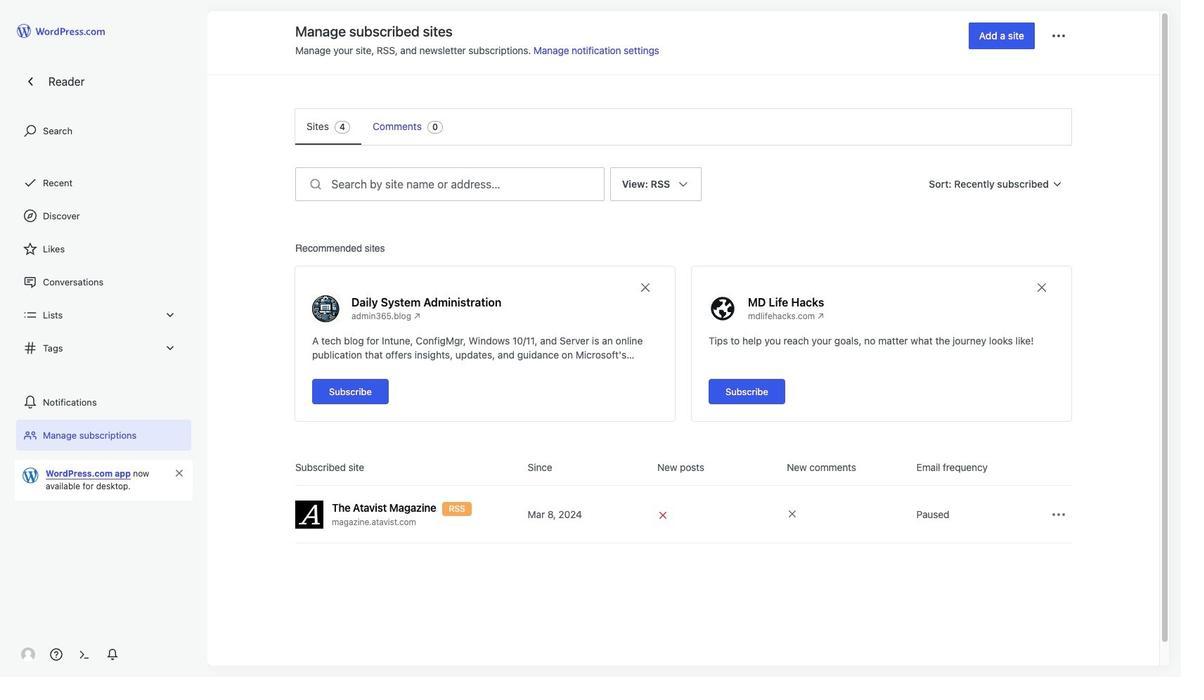 Task type: vqa. For each thing, say whether or not it's contained in the screenshot.
second row from the bottom
yes



Task type: describe. For each thing, give the bounding box(es) containing it.
2 dismiss this recommendation image from the left
[[1035, 281, 1049, 295]]

(opens in a new tab) element for 2nd "dismiss this recommendation" icon from left
[[818, 311, 824, 321]]

(opens in a new tab) element for 2nd "dismiss this recommendation" icon from the right
[[414, 311, 420, 321]]

more actions image
[[1050, 506, 1067, 523]]

1 column header from the left
[[295, 461, 522, 475]]

4 column header from the left
[[787, 461, 911, 475]]

1 dismiss this recommendation image from the left
[[638, 281, 652, 295]]



Task type: locate. For each thing, give the bounding box(es) containing it.
row
[[295, 461, 1071, 486], [295, 486, 1071, 543]]

dismiss this recommendation image
[[638, 281, 652, 295], [1035, 281, 1049, 295]]

None search field
[[295, 167, 604, 201]]

1 vertical spatial keyboard_arrow_down image
[[163, 341, 177, 355]]

(opens in a new tab) element
[[414, 311, 420, 321], [818, 311, 824, 321]]

1 (opens in a new tab) element from the left
[[414, 311, 420, 321]]

2 column header from the left
[[528, 461, 652, 475]]

more image
[[1050, 27, 1067, 44]]

1 keyboard_arrow_down image from the top
[[163, 308, 177, 322]]

main content
[[273, 11, 1094, 677]]

the atavist magazine image
[[295, 500, 323, 528]]

Search search field
[[331, 168, 604, 200]]

5 column header from the left
[[917, 461, 1041, 475]]

0 vertical spatial keyboard_arrow_down image
[[163, 308, 177, 322]]

greg robinson image
[[21, 648, 35, 662]]

dismiss image
[[174, 468, 185, 479]]

0 horizontal spatial dismiss this recommendation image
[[638, 281, 652, 295]]

2 keyboard_arrow_down image from the top
[[163, 341, 177, 355]]

2 row from the top
[[295, 486, 1071, 543]]

table
[[295, 461, 1071, 543]]

menu
[[295, 109, 1071, 145]]

0 horizontal spatial (opens in a new tab) element
[[414, 311, 420, 321]]

keyboard_arrow_down image
[[163, 308, 177, 322], [163, 341, 177, 355]]

2 (opens in a new tab) element from the left
[[818, 311, 824, 321]]

cell
[[295, 500, 522, 529], [787, 506, 911, 523], [657, 507, 781, 522], [917, 507, 1041, 521]]

3 column header from the left
[[657, 461, 781, 475]]

1 horizontal spatial (opens in a new tab) element
[[818, 311, 824, 321]]

1 horizontal spatial dismiss this recommendation image
[[1035, 281, 1049, 295]]

column header
[[295, 461, 522, 475], [528, 461, 652, 475], [657, 461, 781, 475], [787, 461, 911, 475], [917, 461, 1041, 475]]

1 row from the top
[[295, 461, 1071, 486]]



